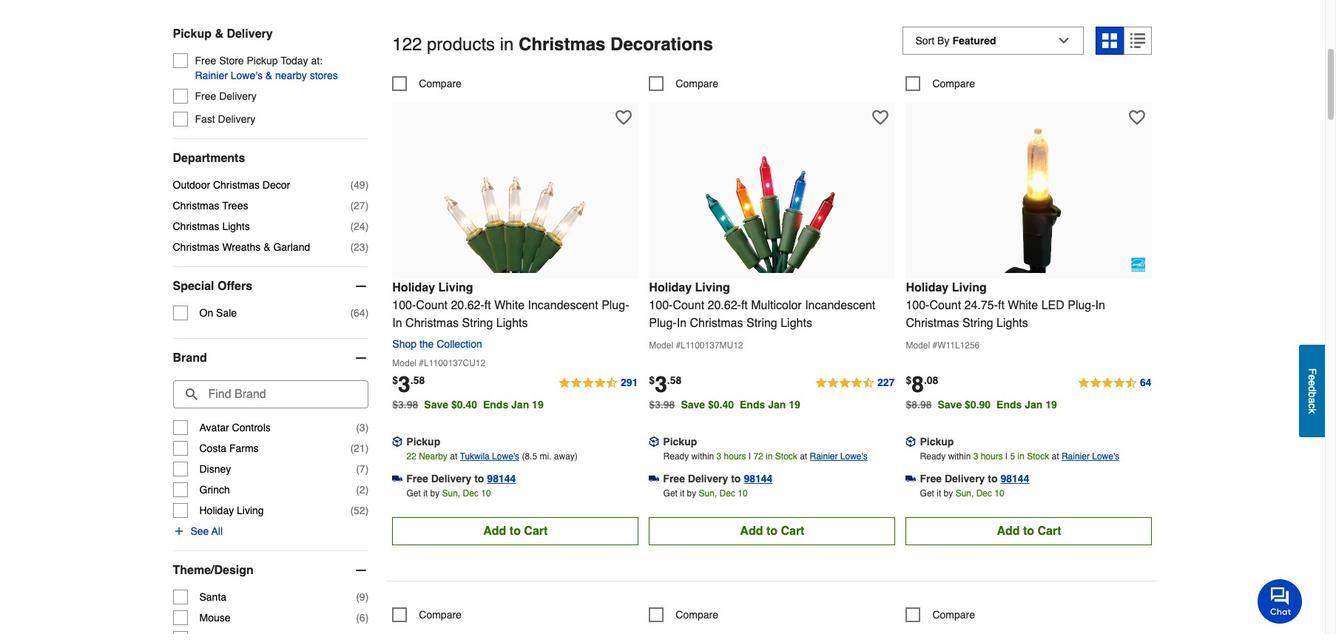 Task type: vqa. For each thing, say whether or not it's contained in the screenshot.
Delta inside the 178 list item
no



Task type: locate. For each thing, give the bounding box(es) containing it.
1 pickup image from the left
[[392, 436, 403, 447]]

2 vertical spatial &
[[264, 241, 270, 253]]

0 horizontal spatial within
[[691, 451, 714, 461]]

dec down ready within 3 hours | 72 in stock at rainier lowe's
[[720, 488, 735, 498]]

98144 button for ready within 3 hours | 5 in stock at rainier lowe's
[[1001, 471, 1030, 486]]

it for ready within 3 hours | 5 in stock at rainier lowe's
[[937, 488, 941, 498]]

string inside holiday living 100-count 20.62-ft white incandescent plug- in christmas string lights
[[462, 316, 493, 330]]

string inside the holiday living 100-count 20.62-ft multicolor incandescent plug-in christmas string lights
[[747, 316, 777, 330]]

( for 64
[[350, 307, 354, 319]]

truck filled image right 7
[[392, 473, 403, 484]]

holiday inside holiday living 100-count 20.62-ft white incandescent plug- in christmas string lights
[[392, 281, 435, 294]]

was price $8.98 element
[[906, 395, 938, 410]]

lowe's down 64 button
[[1092, 451, 1120, 461]]

2 horizontal spatial add to cart button
[[906, 517, 1152, 545]]

1 horizontal spatial incandescent
[[805, 299, 876, 312]]

1 minus image from the top
[[354, 279, 369, 294]]

1 horizontal spatial hours
[[981, 451, 1003, 461]]

1 horizontal spatial add to cart button
[[649, 517, 896, 545]]

holiday up model # w11l1256
[[906, 281, 949, 294]]

plug- for 100-count 20.62-ft white incandescent plug- in christmas string lights
[[602, 299, 629, 312]]

1 stock from the left
[[775, 451, 797, 461]]

2 $ from the left
[[649, 374, 655, 386]]

1 ft from the left
[[485, 299, 491, 312]]

) down the 2
[[365, 504, 369, 516]]

& left garland on the left of page
[[264, 241, 270, 253]]

model down shop
[[392, 358, 417, 368]]

ends for 64
[[997, 399, 1022, 410]]

avatar
[[199, 422, 229, 433]]

0 horizontal spatial truck filled image
[[392, 473, 403, 484]]

2 horizontal spatial dec
[[976, 488, 992, 498]]

get it by sun, dec 10 down 'nearby'
[[407, 488, 491, 498]]

2 horizontal spatial string
[[963, 316, 993, 330]]

1 horizontal spatial get
[[663, 488, 678, 498]]

11 ) from the top
[[365, 591, 369, 603]]

5013274385 element
[[906, 76, 975, 91]]

minus image inside brand button
[[354, 351, 369, 365]]

fast delivery
[[195, 113, 255, 125]]

within left 5
[[948, 451, 971, 461]]

heart outline image
[[616, 109, 632, 125], [873, 109, 889, 125]]

controls
[[232, 422, 271, 433]]

christmas trees
[[173, 200, 248, 211]]

64
[[354, 307, 365, 319], [1140, 376, 1152, 388]]

1 horizontal spatial within
[[948, 451, 971, 461]]

compare inside 1001813154 element
[[676, 77, 718, 89]]

1 horizontal spatial model
[[649, 340, 673, 350]]

1 horizontal spatial sun,
[[699, 488, 717, 498]]

) down "( 24 )"
[[365, 241, 369, 253]]

christmas inside 'holiday living 100-count 24.75-ft white led plug-in christmas string lights'
[[906, 316, 959, 330]]

2 sun, from the left
[[699, 488, 717, 498]]

within for ready within 3 hours | 72 in stock at rainier lowe's
[[691, 451, 714, 461]]

2 10 from the left
[[738, 488, 748, 498]]

# for holiday living 100-count 20.62-ft multicolor incandescent plug-in christmas string lights
[[676, 340, 681, 350]]

0 horizontal spatial plug-
[[602, 299, 629, 312]]

1 horizontal spatial plug-
[[649, 316, 677, 330]]

at right 5
[[1052, 451, 1059, 461]]

count up the
[[416, 299, 448, 312]]

1 horizontal spatial 10
[[738, 488, 748, 498]]

0 horizontal spatial .58
[[410, 374, 425, 386]]

1 horizontal spatial $ 3 .58
[[649, 371, 682, 397]]

) for ( 3 )
[[365, 422, 369, 433]]

ft left multicolor
[[741, 299, 748, 312]]

decor
[[263, 179, 290, 191]]

0 horizontal spatial pickup image
[[392, 436, 403, 447]]

holiday up all
[[199, 504, 234, 516]]

2 actual price $3.58 element from the left
[[649, 371, 682, 397]]

savings save $0.40 element up 72
[[681, 399, 806, 410]]

1 horizontal spatial was price $3.98 element
[[649, 395, 681, 410]]

2 horizontal spatial rainier
[[1062, 451, 1090, 461]]

hours for 5
[[981, 451, 1003, 461]]

0 horizontal spatial $0.40
[[451, 399, 477, 410]]

santa
[[199, 591, 226, 603]]

( 52 )
[[350, 504, 369, 516]]

in up model # l1100137mu12
[[677, 316, 687, 330]]

1 horizontal spatial savings save $0.40 element
[[681, 399, 806, 410]]

pickup up "rainier lowe's & nearby stores" button
[[247, 55, 278, 66]]

in
[[1095, 299, 1105, 312], [392, 316, 402, 330], [677, 316, 687, 330]]

string for holiday living 100-count 24.75-ft white led plug-in christmas string lights
[[963, 316, 993, 330]]

20.62- for white
[[451, 299, 485, 312]]

1 jan from the left
[[511, 399, 529, 410]]

in for 100-count 20.62-ft multicolor incandescent plug-in christmas string lights
[[677, 316, 687, 330]]

( 27 )
[[350, 200, 369, 211]]

on sale
[[199, 307, 237, 319]]

shop
[[392, 338, 417, 350]]

pickup image right ( 21 )
[[392, 436, 403, 447]]

3 ends jan 19 element from the left
[[997, 399, 1063, 410]]

minus image inside special offers button
[[354, 279, 369, 294]]

rainier right 5
[[1062, 451, 1090, 461]]

2 horizontal spatial in
[[1018, 451, 1025, 461]]

1 heart outline image from the left
[[616, 109, 632, 125]]

in up shop
[[392, 316, 402, 330]]

2 horizontal spatial 10
[[995, 488, 1005, 498]]

1 horizontal spatial in
[[766, 451, 773, 461]]

pickup image
[[649, 436, 660, 447]]

10 down ready within 3 hours | 5 in stock at rainier lowe's
[[995, 488, 1005, 498]]

minus image
[[354, 279, 369, 294], [354, 351, 369, 365], [354, 563, 369, 578]]

jan for 64
[[1025, 399, 1043, 410]]

2 add to cart from the left
[[740, 524, 805, 538]]

2 horizontal spatial #
[[933, 340, 938, 350]]

98144 button down 72
[[744, 471, 773, 486]]

2 was price $3.98 element from the left
[[649, 395, 681, 410]]

stock
[[775, 451, 797, 461], [1027, 451, 1049, 461]]

$ inside $ 8 .08
[[906, 374, 912, 386]]

in inside 'holiday living 100-count 24.75-ft white led plug-in christmas string lights'
[[1095, 299, 1105, 312]]

2 white from the left
[[1008, 299, 1038, 312]]

0 horizontal spatial get
[[407, 488, 421, 498]]

hours left 72
[[724, 451, 746, 461]]

minus image for brand
[[354, 351, 369, 365]]

sun,
[[442, 488, 460, 498], [699, 488, 717, 498], [956, 488, 974, 498]]

1 horizontal spatial 20.62-
[[708, 299, 741, 312]]

0 horizontal spatial rainier lowe's button
[[810, 449, 868, 464]]

0 horizontal spatial it
[[423, 488, 428, 498]]

$ 3 .58
[[392, 371, 425, 397], [649, 371, 682, 397]]

2 $3.98 save $0.40 ends jan 19 from the left
[[649, 399, 800, 410]]

compare inside 5014124607 element
[[419, 609, 462, 620]]

it
[[423, 488, 428, 498], [680, 488, 685, 498], [937, 488, 941, 498]]

0 horizontal spatial cart
[[524, 524, 548, 538]]

3 ) from the top
[[365, 220, 369, 232]]

save down model # l1100137mu12
[[681, 399, 705, 410]]

3 4.5 stars image from the left
[[1077, 374, 1152, 392]]

1 sun, from the left
[[442, 488, 460, 498]]

jan up (8.5
[[511, 399, 529, 410]]

string up collection in the bottom left of the page
[[462, 316, 493, 330]]

0 horizontal spatial 100-
[[392, 299, 416, 312]]

0 horizontal spatial 19
[[532, 399, 544, 410]]

4.5 stars image
[[558, 374, 639, 392], [815, 374, 896, 392], [1077, 374, 1152, 392]]

12 ) from the top
[[365, 612, 369, 624]]

at for ready within 3 hours | 72 in stock at rainier lowe's
[[800, 451, 807, 461]]

2 free delivery to 98144 from the left
[[663, 473, 773, 484]]

compare inside the 1001813120 element
[[419, 77, 462, 89]]

7 ) from the top
[[365, 442, 369, 454]]

at right 'nearby'
[[450, 451, 457, 461]]

compare for '5013274385' element
[[933, 77, 975, 89]]

20.62-
[[451, 299, 485, 312], [708, 299, 741, 312]]

get
[[407, 488, 421, 498], [663, 488, 678, 498], [920, 488, 934, 498]]

sun, down ready within 3 hours | 5 in stock at rainier lowe's
[[956, 488, 974, 498]]

) up ( 6 )
[[365, 591, 369, 603]]

rainier lowe's & nearby stores
[[195, 69, 338, 81]]

3 save from the left
[[938, 399, 962, 410]]

1 was price $3.98 element from the left
[[392, 395, 424, 410]]

0 horizontal spatial ends jan 19 element
[[483, 399, 550, 410]]

pickup image
[[392, 436, 403, 447], [906, 436, 916, 447]]

delivery up "fast delivery"
[[219, 90, 257, 102]]

$ for 227
[[649, 374, 655, 386]]

1 | from the left
[[749, 451, 751, 461]]

$3.98 up 22
[[392, 399, 418, 410]]

100- inside holiday living 100-count 20.62-ft white incandescent plug- in christmas string lights
[[392, 299, 416, 312]]

add to cart
[[483, 524, 548, 538], [740, 524, 805, 538], [997, 524, 1061, 538]]

1 horizontal spatial it
[[680, 488, 685, 498]]

0 horizontal spatial dec
[[463, 488, 479, 498]]

2 jan from the left
[[768, 399, 786, 410]]

compare inside 5014124811 element
[[933, 609, 975, 620]]

christmas
[[519, 34, 606, 55], [213, 179, 260, 191], [173, 200, 219, 211], [173, 220, 219, 232], [173, 241, 219, 253], [406, 316, 459, 330], [690, 316, 743, 330], [906, 316, 959, 330]]

stock right 72
[[775, 451, 797, 461]]

1 98144 from the left
[[487, 473, 516, 484]]

64 inside button
[[1140, 376, 1152, 388]]

christmas inside holiday living 100-count 20.62-ft white incandescent plug- in christmas string lights
[[406, 316, 459, 330]]

0 horizontal spatial 20.62-
[[451, 299, 485, 312]]

ft inside 'holiday living 100-count 24.75-ft white led plug-in christmas string lights'
[[998, 299, 1005, 312]]

1 within from the left
[[691, 451, 714, 461]]

) for ( 27 )
[[365, 200, 369, 211]]

( 24 )
[[350, 220, 369, 232]]

dec down the tukwila
[[463, 488, 479, 498]]

1 $3.98 from the left
[[392, 399, 418, 410]]

3 minus image from the top
[[354, 563, 369, 578]]

3 up 21 on the bottom left
[[359, 422, 365, 433]]

3 jan from the left
[[1025, 399, 1043, 410]]

ends jan 19 element up ready within 3 hours | 72 in stock at rainier lowe's
[[740, 399, 806, 410]]

2 4.5 stars image from the left
[[815, 374, 896, 392]]

3 count from the left
[[930, 299, 961, 312]]

living inside 'holiday living 100-count 24.75-ft white led plug-in christmas string lights'
[[952, 281, 987, 294]]

#
[[676, 340, 681, 350], [933, 340, 938, 350], [419, 358, 424, 368]]

trees
[[222, 200, 248, 211]]

sun, down ready within 3 hours | 72 in stock at rainier lowe's
[[699, 488, 717, 498]]

add to cart for first add to cart button from the right
[[997, 524, 1061, 538]]

plug-
[[602, 299, 629, 312], [1068, 299, 1095, 312], [649, 316, 677, 330]]

ready for ready within 3 hours | 5 in stock at rainier lowe's
[[920, 451, 946, 461]]

2 horizontal spatial by
[[944, 488, 953, 498]]

1 horizontal spatial add
[[740, 524, 763, 538]]

98144 button down 22 nearby at tukwila lowe's (8.5 mi. away)
[[487, 471, 516, 486]]

3 100- from the left
[[906, 299, 930, 312]]

farms
[[229, 442, 259, 454]]

0 horizontal spatial ends
[[483, 399, 508, 410]]

1001813120 element
[[392, 76, 462, 91]]

1 truck filled image from the left
[[392, 473, 403, 484]]

ends jan 19 element for 291
[[483, 399, 550, 410]]

2 horizontal spatial add
[[997, 524, 1020, 538]]

e up d on the right of page
[[1307, 374, 1318, 380]]

1 horizontal spatial dec
[[720, 488, 735, 498]]

2 count from the left
[[673, 299, 704, 312]]

incandescent
[[528, 299, 598, 312], [805, 299, 876, 312]]

2 horizontal spatial get it by sun, dec 10
[[920, 488, 1005, 498]]

plug- inside holiday living 100-count 20.62-ft white incandescent plug- in christmas string lights
[[602, 299, 629, 312]]

$8.98
[[906, 399, 932, 410]]

pickup image for ready within
[[906, 436, 916, 447]]

compare for 1001813154 element
[[676, 77, 718, 89]]

lights for holiday living 100-count 20.62-ft multicolor incandescent plug-in christmas string lights
[[781, 316, 812, 330]]

0 horizontal spatial 10
[[481, 488, 491, 498]]

rainier right 72
[[810, 451, 838, 461]]

19 for 227
[[789, 399, 800, 410]]

ends
[[483, 399, 508, 410], [740, 399, 765, 410], [997, 399, 1022, 410]]

1 hours from the left
[[724, 451, 746, 461]]

2 by from the left
[[687, 488, 696, 498]]

2 98144 button from the left
[[744, 471, 773, 486]]

1 horizontal spatial actual price $3.58 element
[[649, 371, 682, 397]]

8
[[912, 371, 924, 397]]

string
[[462, 316, 493, 330], [747, 316, 777, 330], [963, 316, 993, 330]]

2 $0.40 from the left
[[708, 399, 734, 410]]

4 ) from the top
[[365, 241, 369, 253]]

) for ( 24 )
[[365, 220, 369, 232]]

2 horizontal spatial add to cart
[[997, 524, 1061, 538]]

10 down ready within 3 hours | 72 in stock at rainier lowe's
[[738, 488, 748, 498]]

1 get from the left
[[407, 488, 421, 498]]

| left 5
[[1006, 451, 1008, 461]]

2
[[359, 484, 365, 496]]

) for ( 7 )
[[365, 463, 369, 475]]

living for holiday living 100-count 20.62-ft multicolor incandescent plug-in christmas string lights
[[695, 281, 730, 294]]

rainier down store on the top of the page
[[195, 69, 228, 81]]

at
[[450, 451, 457, 461], [800, 451, 807, 461], [1052, 451, 1059, 461]]

0 horizontal spatial $3.98 save $0.40 ends jan 19
[[392, 399, 544, 410]]

6 ) from the top
[[365, 422, 369, 433]]

0 horizontal spatial actual price $3.58 element
[[392, 371, 425, 397]]

plug- inside the holiday living 100-count 20.62-ft multicolor incandescent plug-in christmas string lights
[[649, 316, 677, 330]]

minus image inside theme/design button
[[354, 563, 369, 578]]

1 at from the left
[[450, 451, 457, 461]]

see all
[[191, 525, 223, 537]]

) down 23
[[365, 307, 369, 319]]

0 horizontal spatial $ 3 .58
[[392, 371, 425, 397]]

1 horizontal spatial string
[[747, 316, 777, 330]]

truck filled image
[[906, 473, 916, 484]]

was price $3.98 element
[[392, 395, 424, 410], [649, 395, 681, 410]]

f
[[1307, 368, 1318, 374]]

1 horizontal spatial ends jan 19 element
[[740, 399, 806, 410]]

3 left 5
[[973, 451, 978, 461]]

1 horizontal spatial cart
[[781, 524, 805, 538]]

2 get it by sun, dec 10 from the left
[[663, 488, 748, 498]]

1 $ from the left
[[392, 374, 398, 386]]

by for ready within 3 hours | 5 in stock at rainier lowe's
[[944, 488, 953, 498]]

string for holiday living 100-count 20.62-ft multicolor incandescent plug-in christmas string lights
[[747, 316, 777, 330]]

2 19 from the left
[[789, 399, 800, 410]]

2 save from the left
[[681, 399, 705, 410]]

98144 down 72
[[744, 473, 773, 484]]

shop the collection link
[[392, 338, 488, 350]]

0 horizontal spatial 4.5 stars image
[[558, 374, 639, 392]]

0 horizontal spatial heart outline image
[[616, 109, 632, 125]]

incandescent inside holiday living 100-count 20.62-ft white incandescent plug- in christmas string lights
[[528, 299, 598, 312]]

100- inside 'holiday living 100-count 24.75-ft white led plug-in christmas string lights'
[[906, 299, 930, 312]]

free delivery to 98144 down 5
[[920, 473, 1030, 484]]

1 vertical spatial 64
[[1140, 376, 1152, 388]]

ends for 291
[[483, 399, 508, 410]]

98144 down 22 nearby at tukwila lowe's (8.5 mi. away)
[[487, 473, 516, 484]]

free delivery to 98144 down 72
[[663, 473, 773, 484]]

$3.98
[[392, 399, 418, 410], [649, 399, 675, 410]]

$ 3 .58 for 291
[[392, 371, 425, 397]]

20.62- inside holiday living 100-count 20.62-ft white incandescent plug- in christmas string lights
[[451, 299, 485, 312]]

2 horizontal spatial 98144 button
[[1001, 471, 1030, 486]]

add to cart for 1st add to cart button from the left
[[483, 524, 548, 538]]

actual price $3.58 element
[[392, 371, 425, 397], [649, 371, 682, 397]]

living inside the holiday living 100-count 20.62-ft multicolor incandescent plug-in christmas string lights
[[695, 281, 730, 294]]

sale
[[216, 307, 237, 319]]

64 button
[[1077, 374, 1152, 392]]

k
[[1307, 408, 1318, 414]]

count for 100-count 20.62-ft multicolor incandescent plug-in christmas string lights
[[673, 299, 704, 312]]

ends jan 19 element
[[483, 399, 550, 410], [740, 399, 806, 410], [997, 399, 1063, 410]]

4.5 stars image containing 227
[[815, 374, 896, 392]]

at right 72
[[800, 451, 807, 461]]

rainier lowe's & nearby stores button
[[195, 68, 338, 83]]

within left 72
[[691, 451, 714, 461]]

1 horizontal spatial stock
[[1027, 451, 1049, 461]]

1 horizontal spatial free delivery to 98144
[[663, 473, 773, 484]]

lowe's down free store pickup today at:
[[231, 69, 263, 81]]

) for ( 9 )
[[365, 591, 369, 603]]

2 $ 3 .58 from the left
[[649, 371, 682, 397]]

100-
[[392, 299, 416, 312], [649, 299, 673, 312], [906, 299, 930, 312]]

2 heart outline image from the left
[[873, 109, 889, 125]]

$ 3 .58 for 227
[[649, 371, 682, 397]]

.58 for 291
[[410, 374, 425, 386]]

2 horizontal spatial free delivery to 98144
[[920, 473, 1030, 484]]

2 horizontal spatial ends jan 19 element
[[997, 399, 1063, 410]]

52
[[354, 504, 365, 516]]

ready for ready within 3 hours | 72 in stock at rainier lowe's
[[663, 451, 689, 461]]

actual price $3.58 element right 291
[[649, 371, 682, 397]]

98144 button down 5
[[1001, 471, 1030, 486]]

1 .58 from the left
[[410, 374, 425, 386]]

2 horizontal spatial 19
[[1046, 399, 1057, 410]]

9 ) from the top
[[365, 484, 369, 496]]

cart
[[524, 524, 548, 538], [781, 524, 805, 538], [1038, 524, 1061, 538]]

1 string from the left
[[462, 316, 493, 330]]

| left 72
[[749, 451, 751, 461]]

savings save $0.40 element
[[424, 399, 550, 410], [681, 399, 806, 410]]

white inside 'holiday living 100-count 24.75-ft white led plug-in christmas string lights'
[[1008, 299, 1038, 312]]

string down 24.75-
[[963, 316, 993, 330]]

) up ( 21 )
[[365, 422, 369, 433]]

brand
[[173, 351, 207, 365]]

2 horizontal spatial 100-
[[906, 299, 930, 312]]

1 horizontal spatial #
[[676, 340, 681, 350]]

compare inside 5014124857 element
[[676, 609, 718, 620]]

0 horizontal spatial was price $3.98 element
[[392, 395, 424, 410]]

( 9 )
[[356, 591, 369, 603]]

outdoor christmas decor
[[173, 179, 290, 191]]

in for ready within 3 hours | 5 in stock at rainier lowe's
[[1018, 451, 1025, 461]]

free delivery to 98144 for ready within 3 hours | 5 in stock at rainier lowe's
[[920, 473, 1030, 484]]

2 rainier lowe's button from the left
[[1062, 449, 1120, 464]]

) down ( 3 )
[[365, 442, 369, 454]]

lowe's down 227 button
[[840, 451, 868, 461]]

0 horizontal spatial save
[[424, 399, 448, 410]]

) down 9
[[365, 612, 369, 624]]

20.62- inside the holiday living 100-count 20.62-ft multicolor incandescent plug-in christmas string lights
[[708, 299, 741, 312]]

rainier lowe's button for ready within 3 hours | 5 in stock at rainier lowe's
[[1062, 449, 1120, 464]]

2 ends jan 19 element from the left
[[740, 399, 806, 410]]

count up model # l1100137mu12
[[673, 299, 704, 312]]

departments element
[[173, 151, 369, 166]]

4.5 stars image containing 291
[[558, 374, 639, 392]]

holiday inside 'holiday living 100-count 24.75-ft white led plug-in christmas string lights'
[[906, 281, 949, 294]]

3 10 from the left
[[995, 488, 1005, 498]]

offers
[[218, 280, 252, 293]]

nearby
[[275, 69, 307, 81]]

1 20.62- from the left
[[451, 299, 485, 312]]

1 4.5 stars image from the left
[[558, 374, 639, 392]]

model
[[649, 340, 673, 350], [906, 340, 930, 350], [392, 358, 417, 368]]

2 20.62- from the left
[[708, 299, 741, 312]]

rainier for ready within 3 hours | 72 in stock at rainier lowe's
[[810, 451, 838, 461]]

costa
[[199, 442, 226, 454]]

0 vertical spatial 64
[[354, 307, 365, 319]]

2 ) from the top
[[365, 200, 369, 211]]

1 $0.40 from the left
[[451, 399, 477, 410]]

shop the collection
[[392, 338, 482, 350]]

by
[[430, 488, 440, 498], [687, 488, 696, 498], [944, 488, 953, 498]]

lights inside holiday living 100-count 20.62-ft white incandescent plug- in christmas string lights
[[496, 316, 528, 330]]

ready within 3 hours | 5 in stock at rainier lowe's
[[920, 451, 1120, 461]]

4.5 stars image containing 64
[[1077, 374, 1152, 392]]

0 horizontal spatial in
[[392, 316, 402, 330]]

22
[[407, 451, 416, 461]]

1 horizontal spatial 98144 button
[[744, 471, 773, 486]]

0 horizontal spatial add to cart button
[[392, 517, 639, 545]]

count inside the holiday living 100-count 20.62-ft multicolor incandescent plug-in christmas string lights
[[673, 299, 704, 312]]

( for 49
[[350, 179, 354, 191]]

$0.40 down l1100137mu12
[[708, 399, 734, 410]]

3 left 72
[[717, 451, 722, 461]]

costa farms
[[199, 442, 259, 454]]

3 dec from the left
[[976, 488, 992, 498]]

in right 72
[[766, 451, 773, 461]]

( 21 )
[[350, 442, 369, 454]]

2 ft from the left
[[741, 299, 748, 312]]

& for wreaths
[[264, 241, 270, 253]]

10 for ready within 3 hours | 72 in stock at rainier lowe's
[[738, 488, 748, 498]]

$ right 291
[[649, 374, 655, 386]]

3 get from the left
[[920, 488, 934, 498]]

save down model # l1100137cu12
[[424, 399, 448, 410]]

2 horizontal spatial cart
[[1038, 524, 1061, 538]]

) for ( 23 )
[[365, 241, 369, 253]]

2 within from the left
[[948, 451, 971, 461]]

( for 52
[[350, 504, 354, 516]]

1 horizontal spatial in
[[677, 316, 687, 330]]

19 up the mi.
[[532, 399, 544, 410]]

in inside holiday living 100-count 20.62-ft white incandescent plug- in christmas string lights
[[392, 316, 402, 330]]

pickup image for 22 nearby
[[392, 436, 403, 447]]

get it by sun, dec 10 down ready within 3 hours | 5 in stock at rainier lowe's
[[920, 488, 1005, 498]]

minus image for theme/design
[[354, 563, 369, 578]]

actual price $3.58 element down model # l1100137cu12
[[392, 371, 425, 397]]

3 19 from the left
[[1046, 399, 1057, 410]]

ft inside holiday living 100-count 20.62-ft white incandescent plug- in christmas string lights
[[485, 299, 491, 312]]

plug- for 100-count 24.75-ft white led plug-in christmas string lights
[[1068, 299, 1095, 312]]

2 ends from the left
[[740, 399, 765, 410]]

7
[[359, 463, 365, 475]]

holiday living 100-count 24.75-ft white led plug-in christmas string lights image
[[948, 110, 1111, 273]]

0 horizontal spatial hours
[[724, 451, 746, 461]]

2 98144 from the left
[[744, 473, 773, 484]]

0 horizontal spatial $
[[392, 374, 398, 386]]

3 ft from the left
[[998, 299, 1005, 312]]

0 horizontal spatial sun,
[[442, 488, 460, 498]]

1 horizontal spatial ends
[[740, 399, 765, 410]]

ends jan 19 element up (8.5
[[483, 399, 550, 410]]

free delivery to 98144 down the tukwila
[[406, 473, 516, 484]]

3 sun, from the left
[[956, 488, 974, 498]]

2 get from the left
[[663, 488, 678, 498]]

lights inside the holiday living 100-count 20.62-ft multicolor incandescent plug-in christmas string lights
[[781, 316, 812, 330]]

count inside holiday living 100-count 20.62-ft white incandescent plug- in christmas string lights
[[416, 299, 448, 312]]

3 at from the left
[[1052, 451, 1059, 461]]

ft for 100-count 20.62-ft multicolor incandescent plug-in christmas string lights
[[741, 299, 748, 312]]

2 ready from the left
[[920, 451, 946, 461]]

2 horizontal spatial ft
[[998, 299, 1005, 312]]

1 horizontal spatial $0.40
[[708, 399, 734, 410]]

ends for 227
[[740, 399, 765, 410]]

1 rainier lowe's button from the left
[[810, 449, 868, 464]]

within for ready within 3 hours | 5 in stock at rainier lowe's
[[948, 451, 971, 461]]

100- up model # w11l1256
[[906, 299, 930, 312]]

100- up model # l1100137mu12
[[649, 299, 673, 312]]

d
[[1307, 386, 1318, 392]]

& inside button
[[265, 69, 272, 81]]

2 it from the left
[[680, 488, 685, 498]]

save left $0.90
[[938, 399, 962, 410]]

dec for ready within 3 hours | 5 in stock at rainier lowe's
[[976, 488, 992, 498]]

mouse
[[199, 612, 231, 624]]

1 horizontal spatial save
[[681, 399, 705, 410]]

holiday up shop
[[392, 281, 435, 294]]

.58 down model # l1100137mu12
[[667, 374, 682, 386]]

lights inside 'holiday living 100-count 24.75-ft white led plug-in christmas string lights'
[[997, 316, 1028, 330]]

2 horizontal spatial count
[[930, 299, 961, 312]]

( 64 )
[[350, 307, 369, 319]]

christmas wreaths & garland
[[173, 241, 310, 253]]

1 horizontal spatial 98144
[[744, 473, 773, 484]]

$0.40 down "l1100137cu12"
[[451, 399, 477, 410]]

count left 24.75-
[[930, 299, 961, 312]]

0 horizontal spatial ready
[[663, 451, 689, 461]]

$8.98 save $0.90 ends jan 19
[[906, 399, 1057, 410]]

2 minus image from the top
[[354, 351, 369, 365]]

1 $3.98 save $0.40 ends jan 19 from the left
[[392, 399, 544, 410]]

1 horizontal spatial add to cart
[[740, 524, 805, 538]]

19 up ready within 3 hours | 5 in stock at rainier lowe's
[[1046, 399, 1057, 410]]

1 get it by sun, dec 10 from the left
[[407, 488, 491, 498]]

0 horizontal spatial $3.98
[[392, 399, 418, 410]]

2 horizontal spatial in
[[1095, 299, 1105, 312]]

$ for 291
[[392, 374, 398, 386]]

string inside 'holiday living 100-count 24.75-ft white led plug-in christmas string lights'
[[963, 316, 993, 330]]

3 add to cart from the left
[[997, 524, 1061, 538]]

delivery down free delivery
[[218, 113, 255, 125]]

pickup image up truck filled icon
[[906, 436, 916, 447]]

holiday
[[392, 281, 435, 294], [649, 281, 692, 294], [906, 281, 949, 294], [199, 504, 234, 516]]

2 vertical spatial minus image
[[354, 563, 369, 578]]

1 horizontal spatial $3.98 save $0.40 ends jan 19
[[649, 399, 800, 410]]

savings save $0.40 element for 291
[[424, 399, 550, 410]]

jan up ready within 3 hours | 72 in stock at rainier lowe's
[[768, 399, 786, 410]]

count inside 'holiday living 100-count 24.75-ft white led plug-in christmas string lights'
[[930, 299, 961, 312]]

in inside the holiday living 100-count 20.62-ft multicolor incandescent plug-in christmas string lights
[[677, 316, 687, 330]]

away)
[[554, 451, 578, 461]]

$3.98 save $0.40 ends jan 19 for 291
[[392, 399, 544, 410]]

1 cart from the left
[[524, 524, 548, 538]]

) down ( 7 )
[[365, 484, 369, 496]]

2 horizontal spatial sun,
[[956, 488, 974, 498]]

holiday living 100-count 20.62-ft multicolor incandescent plug-in christmas string lights
[[649, 281, 876, 330]]

1 horizontal spatial white
[[1008, 299, 1038, 312]]

0 horizontal spatial jan
[[511, 399, 529, 410]]

100- for 100-count 24.75-ft white led plug-in christmas string lights
[[906, 299, 930, 312]]

1 count from the left
[[416, 299, 448, 312]]

holiday inside the holiday living 100-count 20.62-ft multicolor incandescent plug-in christmas string lights
[[649, 281, 692, 294]]

sun, for ready within 3 hours | 72 in stock at rainier lowe's
[[699, 488, 717, 498]]

minus image down ( 64 )
[[354, 351, 369, 365]]

sun, down 'nearby'
[[442, 488, 460, 498]]

save for 227
[[681, 399, 705, 410]]

9
[[359, 591, 365, 603]]

compare for 5014124857 element
[[676, 609, 718, 620]]

savings save $0.40 element up tukwila lowe's button
[[424, 399, 550, 410]]

rainier inside button
[[195, 69, 228, 81]]

theme/design
[[173, 564, 254, 577]]

3 by from the left
[[944, 488, 953, 498]]

save for 64
[[938, 399, 962, 410]]

100- inside the holiday living 100-count 20.62-ft multicolor incandescent plug-in christmas string lights
[[649, 299, 673, 312]]

1 horizontal spatial at
[[800, 451, 807, 461]]

ends jan 19 element right $0.90
[[997, 399, 1063, 410]]

1 save from the left
[[424, 399, 448, 410]]

1 ready from the left
[[663, 451, 689, 461]]

living inside holiday living 100-count 20.62-ft white incandescent plug- in christmas string lights
[[438, 281, 473, 294]]

98144 down 5
[[1001, 473, 1030, 484]]

2 dec from the left
[[720, 488, 735, 498]]

) up the ( 2 )
[[365, 463, 369, 475]]

0 horizontal spatial 98144 button
[[487, 471, 516, 486]]

incandescent inside the holiday living 100-count 20.62-ft multicolor incandescent plug-in christmas string lights
[[805, 299, 876, 312]]

holiday living100-count 24.75-ft white led plug-in christmas string lights element
[[906, 103, 1152, 279]]

was price $3.98 element down model # l1100137cu12
[[392, 395, 424, 410]]

3 free delivery to 98144 from the left
[[920, 473, 1030, 484]]

chat invite button image
[[1258, 579, 1303, 624]]

19 up ready within 3 hours | 72 in stock at rainier lowe's
[[789, 399, 800, 410]]

to
[[474, 473, 484, 484], [731, 473, 741, 484], [988, 473, 998, 484], [510, 524, 521, 538], [766, 524, 778, 538], [1023, 524, 1034, 538]]

|
[[749, 451, 751, 461], [1006, 451, 1008, 461]]

2 horizontal spatial model
[[906, 340, 930, 350]]

2 horizontal spatial 98144
[[1001, 473, 1030, 484]]

white inside holiday living 100-count 20.62-ft white incandescent plug- in christmas string lights
[[494, 299, 525, 312]]

$ 3 .58 down model # l1100137cu12
[[392, 371, 425, 397]]

theme/design button
[[173, 551, 369, 590]]

2 horizontal spatial get
[[920, 488, 934, 498]]

0 horizontal spatial add to cart
[[483, 524, 548, 538]]

compare inside '5013274385' element
[[933, 77, 975, 89]]

ft inside the holiday living 100-count 20.62-ft multicolor incandescent plug-in christmas string lights
[[741, 299, 748, 312]]

list view image
[[1131, 33, 1146, 48]]

) down 27
[[365, 220, 369, 232]]

plug- inside 'holiday living 100-count 24.75-ft white led plug-in christmas string lights'
[[1068, 299, 1095, 312]]

holiday living 100-count 20.62-ft multicolor incandescent plug-in christmas string lights image
[[691, 110, 854, 273]]

delivery up free store pickup today at:
[[227, 27, 273, 41]]

Find Brand text field
[[173, 380, 369, 408]]

10 ) from the top
[[365, 504, 369, 516]]

add to cart for second add to cart button from the right
[[740, 524, 805, 538]]

2 horizontal spatial it
[[937, 488, 941, 498]]

2 hours from the left
[[981, 451, 1003, 461]]

heart outline image
[[1129, 109, 1146, 125]]

minus image up 9
[[354, 563, 369, 578]]

2 100- from the left
[[649, 299, 673, 312]]

in
[[500, 34, 514, 55], [766, 451, 773, 461], [1018, 451, 1025, 461]]

truck filled image
[[392, 473, 403, 484], [649, 473, 660, 484]]

( for 9
[[356, 591, 359, 603]]

3 98144 from the left
[[1001, 473, 1030, 484]]

1 white from the left
[[494, 299, 525, 312]]



Task type: describe. For each thing, give the bounding box(es) containing it.
products
[[427, 34, 495, 55]]

100- for 100-count 20.62-ft white incandescent plug- in christmas string lights
[[392, 299, 416, 312]]

holiday living 100-count 24.75-ft white led plug-in christmas string lights
[[906, 281, 1105, 330]]

2 e from the top
[[1307, 380, 1318, 386]]

actual price $3.58 element for 291
[[392, 371, 425, 397]]

wreaths
[[222, 241, 261, 253]]

at:
[[311, 55, 323, 66]]

& for lowe's
[[265, 69, 272, 81]]

) for ( 64 )
[[365, 307, 369, 319]]

christmas lights
[[173, 220, 250, 232]]

5
[[1010, 451, 1015, 461]]

) for ( 6 )
[[365, 612, 369, 624]]

grinch
[[199, 484, 230, 496]]

avatar controls
[[199, 422, 271, 433]]

49
[[354, 179, 365, 191]]

lights for holiday living 100-count 20.62-ft white incandescent plug- in christmas string lights
[[496, 316, 528, 330]]

incandescent for white
[[528, 299, 598, 312]]

1 10 from the left
[[481, 488, 491, 498]]

today
[[281, 55, 308, 66]]

brand button
[[173, 339, 369, 377]]

6
[[359, 612, 365, 624]]

( for 7
[[356, 463, 359, 475]]

jan for 291
[[511, 399, 529, 410]]

98144 button for ready within 3 hours | 72 in stock at rainier lowe's
[[744, 471, 773, 486]]

nearby
[[419, 451, 448, 461]]

pickup right pickup icon
[[663, 436, 697, 447]]

| for 72
[[749, 451, 751, 461]]

actual price $8.08 element
[[906, 371, 938, 397]]

pickup up 'nearby'
[[406, 436, 440, 447]]

savings save $0.90 element
[[938, 399, 1063, 410]]

grid view image
[[1103, 33, 1118, 48]]

energy star qualified image
[[1132, 257, 1146, 272]]

291
[[621, 376, 638, 388]]

the
[[419, 338, 434, 350]]

c
[[1307, 403, 1318, 408]]

model # l1100137cu12
[[392, 358, 486, 368]]

24.75-
[[965, 299, 998, 312]]

b
[[1307, 392, 1318, 397]]

22 nearby at tukwila lowe's (8.5 mi. away)
[[407, 451, 578, 461]]

count for 100-count 24.75-ft white led plug-in christmas string lights
[[930, 299, 961, 312]]

1 by from the left
[[430, 488, 440, 498]]

122
[[392, 34, 422, 55]]

led
[[1041, 299, 1065, 312]]

98144 for ready within 3 hours | 72 in stock at rainier lowe's
[[744, 473, 773, 484]]

19 for 291
[[532, 399, 544, 410]]

.58 for 227
[[667, 374, 682, 386]]

model for 100-count 24.75-ft white led plug-in christmas string lights
[[906, 340, 930, 350]]

delivery down ready within 3 hours | 72 in stock at rainier lowe's
[[688, 473, 728, 484]]

4.5 stars image for 64 button
[[1077, 374, 1152, 392]]

3 cart from the left
[[1038, 524, 1061, 538]]

10 for ready within 3 hours | 5 in stock at rainier lowe's
[[995, 488, 1005, 498]]

minus image for special offers
[[354, 279, 369, 294]]

( for 3
[[356, 422, 359, 433]]

3 down shop
[[398, 371, 410, 397]]

72
[[754, 451, 763, 461]]

1 dec from the left
[[463, 488, 479, 498]]

ready within 3 hours | 72 in stock at rainier lowe's
[[663, 451, 868, 461]]

( for 24
[[350, 220, 354, 232]]

holiday living 100-count 20.62-ft white incandescent plug- in christmas string lights
[[392, 281, 629, 330]]

compare for 5014124811 element
[[933, 609, 975, 620]]

1 free delivery to 98144 from the left
[[406, 473, 516, 484]]

ft for 100-count 20.62-ft white incandescent plug- in christmas string lights
[[485, 299, 491, 312]]

291 button
[[558, 374, 639, 392]]

5014124607 element
[[392, 607, 462, 622]]

5014124857 element
[[649, 607, 718, 622]]

1 e from the top
[[1307, 374, 1318, 380]]

0 horizontal spatial in
[[500, 34, 514, 55]]

23
[[354, 241, 365, 253]]

holiday for 100-count 20.62-ft white incandescent plug- in christmas string lights
[[392, 281, 435, 294]]

tukwila lowe's button
[[460, 449, 519, 464]]

( 6 )
[[356, 612, 369, 624]]

get for ready within 3 hours | 72 in stock at rainier lowe's
[[663, 488, 678, 498]]

holiday living 100-count 20.62-ft white incandescent plug-in christmas string lights image
[[434, 110, 597, 273]]

1 98144 button from the left
[[487, 471, 516, 486]]

garland
[[273, 241, 310, 253]]

21
[[354, 442, 365, 454]]

lowe's inside button
[[231, 69, 263, 81]]

truck filled image for 22 nearby
[[392, 473, 403, 484]]

special
[[173, 280, 214, 293]]

disney
[[199, 463, 231, 475]]

get it by sun, dec 10 for ready within 3 hours | 72 in stock at rainier lowe's
[[663, 488, 748, 498]]

living for holiday living
[[237, 504, 264, 516]]

sun, for ready within 3 hours | 5 in stock at rainier lowe's
[[956, 488, 974, 498]]

1 add from the left
[[483, 524, 506, 538]]

stock for 5
[[1027, 451, 1049, 461]]

get for ready within 3 hours | 5 in stock at rainier lowe's
[[920, 488, 934, 498]]

( 3 )
[[356, 422, 369, 433]]

savings save $0.40 element for 227
[[681, 399, 806, 410]]

122 products in christmas decorations
[[392, 34, 713, 55]]

compare for 5014124607 element
[[419, 609, 462, 620]]

$0.40 for 227
[[708, 399, 734, 410]]

5014124811 element
[[906, 607, 975, 622]]

( 49 )
[[350, 179, 369, 191]]

2 add to cart button from the left
[[649, 517, 896, 545]]

f e e d b a c k button
[[1299, 345, 1325, 437]]

$0.90
[[965, 399, 991, 410]]

0 horizontal spatial #
[[419, 358, 424, 368]]

2 cart from the left
[[781, 524, 805, 538]]

was price $3.98 element for 291
[[392, 395, 424, 410]]

incandescent for multicolor
[[805, 299, 876, 312]]

christmas inside the holiday living 100-count 20.62-ft multicolor incandescent plug-in christmas string lights
[[690, 316, 743, 330]]

jan for 227
[[768, 399, 786, 410]]

$0.40 for 291
[[451, 399, 477, 410]]

( for 27
[[350, 200, 354, 211]]

227
[[878, 376, 895, 388]]

1 it from the left
[[423, 488, 428, 498]]

( 7 )
[[356, 463, 369, 475]]

( for 2
[[356, 484, 359, 496]]

in for ready within 3 hours | 72 in stock at rainier lowe's
[[766, 451, 773, 461]]

| for 5
[[1006, 451, 1008, 461]]

24
[[354, 220, 365, 232]]

at for ready within 3 hours | 5 in stock at rainier lowe's
[[1052, 451, 1059, 461]]

store
[[219, 55, 244, 66]]

on
[[199, 307, 213, 319]]

it for ready within 3 hours | 72 in stock at rainier lowe's
[[680, 488, 685, 498]]

living for holiday living 100-count 24.75-ft white led plug-in christmas string lights
[[952, 281, 987, 294]]

4.5 stars image for 227 button
[[815, 374, 896, 392]]

# for holiday living 100-count 24.75-ft white led plug-in christmas string lights
[[933, 340, 938, 350]]

was price $3.98 element for 227
[[649, 395, 681, 410]]

1 add to cart button from the left
[[392, 517, 639, 545]]

dec for ready within 3 hours | 72 in stock at rainier lowe's
[[720, 488, 735, 498]]

l1100137mu12
[[681, 340, 743, 350]]

living for holiday living 100-count 20.62-ft white incandescent plug- in christmas string lights
[[438, 281, 473, 294]]

free delivery to 98144 for ready within 3 hours | 72 in stock at rainier lowe's
[[663, 473, 773, 484]]

free delivery
[[195, 90, 257, 102]]

$3.98 for 227
[[649, 399, 675, 410]]

lowe's left (8.5
[[492, 451, 519, 461]]

0 horizontal spatial model
[[392, 358, 417, 368]]

pickup down $8.98
[[920, 436, 954, 447]]

(8.5
[[522, 451, 537, 461]]

fast
[[195, 113, 215, 125]]

20.62- for multicolor
[[708, 299, 741, 312]]

( for 23
[[350, 241, 354, 253]]

in for 100-count 24.75-ft white led plug-in christmas string lights
[[1095, 299, 1105, 312]]

0 horizontal spatial 64
[[354, 307, 365, 319]]

0 vertical spatial &
[[215, 27, 223, 41]]

( for 21
[[350, 442, 354, 454]]

delivery right truck filled icon
[[945, 473, 985, 484]]

holiday for 100-count 24.75-ft white led plug-in christmas string lights
[[906, 281, 949, 294]]

free store pickup today at:
[[195, 55, 323, 66]]

see all button
[[173, 524, 223, 539]]

$3.98 save $0.40 ends jan 19 for 227
[[649, 399, 800, 410]]

2 add from the left
[[740, 524, 763, 538]]

holiday living
[[199, 504, 264, 516]]

f e e d b a c k
[[1307, 368, 1318, 414]]

plus image
[[173, 525, 185, 537]]

l1100137cu12
[[424, 358, 486, 368]]

w11l1256
[[938, 340, 980, 350]]

departments
[[173, 152, 245, 165]]

98144 for ready within 3 hours | 5 in stock at rainier lowe's
[[1001, 473, 1030, 484]]

actual price $3.58 element for 227
[[649, 371, 682, 397]]

3 add to cart button from the left
[[906, 517, 1152, 545]]

compare for the 1001813120 element
[[419, 77, 462, 89]]

get it by sun, dec 10 for ready within 3 hours | 5 in stock at rainier lowe's
[[920, 488, 1005, 498]]

( for 6
[[356, 612, 359, 624]]

ends jan 19 element for 64
[[997, 399, 1063, 410]]

multicolor
[[751, 299, 802, 312]]

( 2 )
[[356, 484, 369, 496]]

pickup up free delivery
[[173, 27, 212, 41]]

1001813154 element
[[649, 76, 718, 91]]

special offers
[[173, 280, 252, 293]]

stock for 72
[[775, 451, 797, 461]]

decorations
[[610, 34, 713, 55]]

3 right 291
[[655, 371, 667, 397]]

lights for holiday living 100-count 24.75-ft white led plug-in christmas string lights
[[997, 316, 1028, 330]]

pickup & delivery
[[173, 27, 273, 41]]

$ for 64
[[906, 374, 912, 386]]

delivery down 'nearby'
[[431, 473, 471, 484]]

.08
[[924, 374, 938, 386]]

227 button
[[815, 374, 896, 392]]

truck filled image for ready within
[[649, 473, 660, 484]]

) for ( 21 )
[[365, 442, 369, 454]]

3 add from the left
[[997, 524, 1020, 538]]

model # w11l1256
[[906, 340, 980, 350]]

( 23 )
[[350, 241, 369, 253]]

) for ( 52 )
[[365, 504, 369, 516]]

model # l1100137mu12
[[649, 340, 743, 350]]

model for 100-count 20.62-ft multicolor incandescent plug-in christmas string lights
[[649, 340, 673, 350]]

collection
[[437, 338, 482, 350]]

stores
[[310, 69, 338, 81]]



